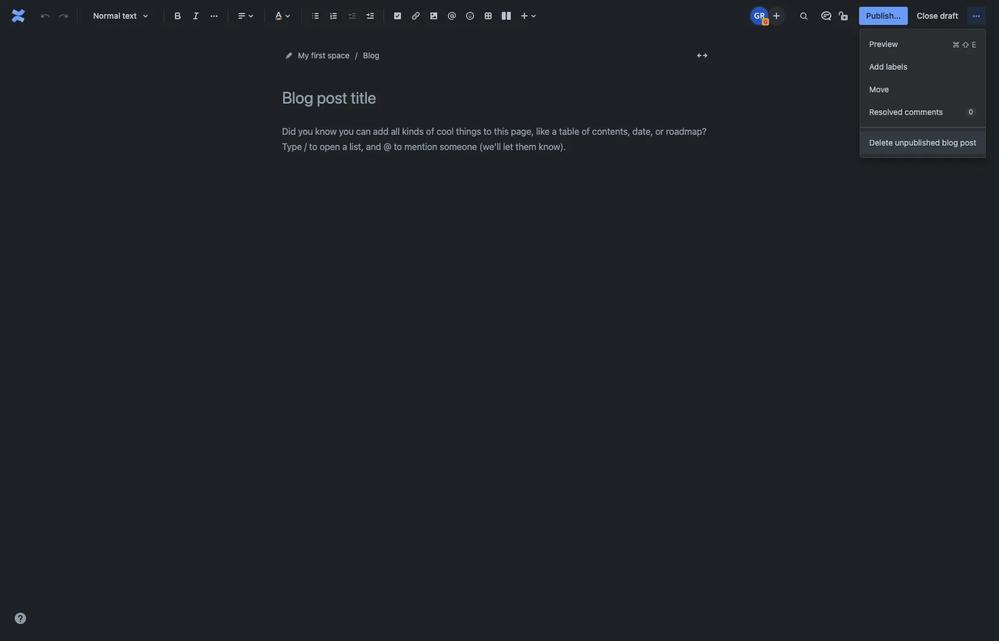 Task type: vqa. For each thing, say whether or not it's contained in the screenshot.
menu containing Preview
yes



Task type: locate. For each thing, give the bounding box(es) containing it.
draft
[[941, 11, 959, 20]]

menu
[[861, 29, 986, 158]]

redo ⌘⇧z image
[[57, 9, 70, 23]]

close
[[917, 11, 938, 20]]

move button
[[861, 78, 986, 101]]

layouts image
[[500, 9, 513, 23]]

space
[[328, 50, 350, 60]]

blog
[[363, 50, 380, 60]]

outdent ⇧tab image
[[345, 9, 359, 23]]

delete
[[870, 138, 893, 147]]

align left image
[[235, 9, 249, 23]]

close draft button
[[911, 7, 966, 25]]

add labels
[[870, 62, 908, 71]]

Main content area, start typing to enter text. text field
[[282, 124, 713, 155]]

normal text
[[93, 11, 137, 20]]

delete unpublished blog post
[[870, 138, 977, 147]]

delete unpublished blog post button
[[861, 131, 986, 154]]

comment icon image
[[820, 9, 834, 23]]

close draft
[[917, 11, 959, 20]]

confluence image
[[9, 7, 27, 25]]

action item image
[[391, 9, 405, 23]]

post
[[961, 138, 977, 147]]

add
[[870, 62, 884, 71]]

resolved
[[870, 107, 903, 117]]

my first space link
[[298, 49, 350, 62]]

normal text button
[[82, 3, 159, 28]]

find and replace image
[[798, 9, 811, 23]]

bold ⌘b image
[[171, 9, 185, 23]]

emoji image
[[464, 9, 477, 23]]

menu containing preview
[[861, 29, 986, 158]]

group
[[861, 29, 986, 127]]

my first space
[[298, 50, 350, 60]]

undo ⌘z image
[[39, 9, 52, 23]]

comments
[[905, 107, 944, 117]]



Task type: describe. For each thing, give the bounding box(es) containing it.
no restrictions image
[[838, 9, 852, 23]]

normal
[[93, 11, 120, 20]]

bullet list ⌘⇧8 image
[[309, 9, 322, 23]]

move this blog image
[[284, 51, 294, 60]]

first
[[311, 50, 326, 60]]

⌘ ⇧ e
[[953, 39, 977, 49]]

add image, video, or file image
[[427, 9, 441, 23]]

more formatting image
[[207, 9, 221, 23]]

text
[[122, 11, 137, 20]]

more image
[[970, 9, 984, 23]]

help image
[[14, 612, 27, 626]]

labels
[[886, 62, 908, 71]]

0
[[969, 108, 974, 116]]

add labels button
[[861, 56, 986, 78]]

resolved comments
[[870, 107, 944, 117]]

unpublished
[[896, 138, 940, 147]]

group containing preview
[[861, 29, 986, 127]]

make page full-width image
[[696, 49, 709, 62]]

link image
[[409, 9, 423, 23]]

mention image
[[445, 9, 459, 23]]

blog link
[[363, 49, 380, 62]]

table image
[[482, 9, 495, 23]]

publish...
[[867, 11, 901, 20]]

invite to edit image
[[770, 9, 784, 22]]

Blog post title text field
[[282, 88, 713, 107]]

blog
[[943, 138, 959, 147]]

my
[[298, 50, 309, 60]]

⌘
[[953, 39, 960, 49]]

delete unpublished blog post group
[[861, 127, 986, 158]]

confluence image
[[9, 7, 27, 25]]

numbered list ⌘⇧7 image
[[327, 9, 341, 23]]

indent tab image
[[363, 9, 377, 23]]

e
[[972, 39, 977, 49]]

move
[[870, 84, 890, 94]]

greg robinson image
[[751, 7, 769, 25]]

italic ⌘i image
[[189, 9, 203, 23]]

preview
[[870, 39, 898, 49]]

⇧
[[962, 39, 970, 49]]

publish... button
[[860, 7, 908, 25]]



